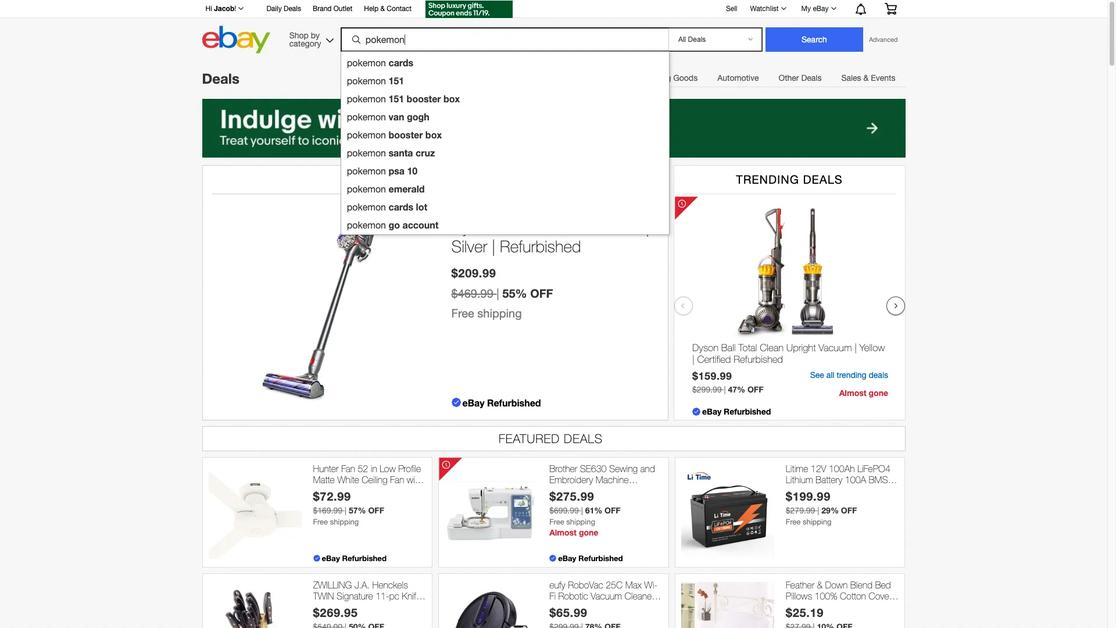 Task type: vqa. For each thing, say whether or not it's contained in the screenshot.
$209.99
yes



Task type: locate. For each thing, give the bounding box(es) containing it.
robotic
[[559, 591, 589, 601]]

57%
[[349, 506, 366, 515]]

2 vertical spatial vacuum
[[591, 591, 622, 601]]

100a
[[846, 475, 867, 485]]

daily
[[267, 5, 282, 13]]

1 vertical spatial dyson
[[692, 342, 719, 354]]

1 horizontal spatial dyson
[[692, 342, 719, 354]]

off inside $275.99 $699.99 | 61% off free shipping almost gone
[[605, 506, 621, 515]]

9 pokemon from the top
[[347, 202, 386, 212]]

1 horizontal spatial &
[[818, 580, 823, 590]]

1 vertical spatial fan
[[390, 475, 404, 485]]

& up 100%
[[818, 580, 823, 590]]

in
[[371, 463, 377, 474]]

2 vertical spatial &
[[818, 580, 823, 590]]

booster up gogh
[[407, 93, 441, 104]]

henckels
[[373, 580, 408, 590]]

sales & events
[[842, 73, 896, 83]]

pokemon for cards
[[347, 58, 386, 68]]

pokemon for emerald
[[347, 184, 386, 194]]

matte
[[313, 475, 335, 485]]

ball
[[721, 342, 736, 354]]

100ah
[[829, 463, 855, 474]]

0 horizontal spatial and
[[350, 486, 365, 496]]

off inside $199.99 $279.99 | 29% off free shipping
[[842, 506, 858, 515]]

dyson up silver
[[452, 217, 495, 237]]

and down white
[[350, 486, 365, 496]]

wi-
[[645, 580, 658, 590]]

1 vertical spatial box
[[426, 129, 442, 140]]

hi
[[206, 5, 212, 13]]

pokemon up pokemon 151
[[347, 58, 386, 68]]

pokemon down pokemon cards lot
[[347, 220, 386, 230]]

shipping down 29%
[[803, 518, 832, 527]]

gone down deals
[[869, 388, 888, 398]]

1 vertical spatial &
[[864, 73, 869, 83]]

pokemon left van
[[347, 112, 386, 122]]

pokemon inside pokemon cards
[[347, 58, 386, 68]]

almost down the $699.99
[[550, 528, 577, 538]]

refurbished down total
[[734, 354, 783, 365]]

emerald
[[389, 183, 425, 194]]

12v
[[811, 463, 827, 474]]

pokemon 151
[[347, 75, 404, 86]]

fan up light
[[390, 475, 404, 485]]

fan
[[341, 463, 355, 474], [390, 475, 404, 485]]

0 horizontal spatial dyson
[[452, 217, 495, 237]]

free down $279.99
[[786, 518, 801, 527]]

$279.99
[[786, 506, 816, 515]]

1 vertical spatial and
[[350, 486, 365, 496]]

2000pa
[[550, 602, 580, 613]]

gogh
[[407, 111, 430, 122]]

pokemon inside pokemon 151 booster box
[[347, 94, 386, 104]]

pokemon down pokemon psa 10
[[347, 184, 386, 194]]

8 pokemon from the top
[[347, 184, 386, 194]]

free inside $199.99 $279.99 | 29% off free shipping
[[786, 518, 801, 527]]

1 151 from the top
[[389, 75, 404, 86]]

indulge with 10% off luxury finds treat yourself iconic pieces from trusted sellers. coupon ends 11/19. image
[[202, 99, 906, 158]]

10 pokemon from the top
[[347, 220, 386, 230]]

0 vertical spatial and
[[641, 463, 655, 474]]

feather & down blend bed pillows 100% cotton cover 2 pack queen king standard
[[786, 580, 899, 613]]

pokemon down pokemon 151
[[347, 94, 386, 104]]

refurbished down 47%
[[724, 406, 771, 416]]

gone inside $275.99 $699.99 | 61% off free shipping almost gone
[[579, 528, 599, 538]]

pokemon for booster box
[[347, 130, 386, 140]]

tab list containing sporting goods
[[412, 66, 906, 90]]

banner
[[199, 0, 906, 235]]

& right help
[[381, 5, 385, 13]]

pokemon go account
[[347, 219, 439, 230]]

4 pokemon from the top
[[347, 112, 386, 122]]

pokemon inside pokemon booster box
[[347, 130, 386, 140]]

0 vertical spatial &
[[381, 5, 385, 13]]

& inside account navigation
[[381, 5, 385, 13]]

other deals link
[[769, 66, 832, 90]]

& for contact
[[381, 5, 385, 13]]

151 up pokemon 151 booster box at the top left of the page
[[389, 75, 404, 86]]

ebay refurbished for dyson ball total clean upright vacuum | yellow | certified refurbished
[[702, 406, 771, 416]]

off for $199.99
[[842, 506, 858, 515]]

1 horizontal spatial almost
[[839, 388, 867, 398]]

5 pokemon from the top
[[347, 130, 386, 140]]

sales
[[842, 73, 862, 83]]

0 vertical spatial 151
[[389, 75, 404, 86]]

1 horizontal spatial menu
[[549, 73, 630, 87]]

free inside $275.99 $699.99 | 61% off free shipping almost gone
[[550, 518, 565, 527]]

off right 61%
[[605, 506, 621, 515]]

pokemon inside pokemon van gogh
[[347, 112, 386, 122]]

other
[[779, 73, 800, 83]]

1 vertical spatial 151
[[389, 93, 404, 104]]

shipping down 57%
[[330, 518, 359, 527]]

and
[[641, 463, 655, 474], [350, 486, 365, 496]]

almost down trending on the right bottom of the page
[[839, 388, 867, 398]]

goods
[[674, 73, 698, 83]]

booster
[[407, 93, 441, 104], [389, 129, 423, 140]]

2 pokemon from the top
[[347, 76, 386, 86]]

3
[[313, 486, 318, 496]]

pokemon down pokemon emerald
[[347, 202, 386, 212]]

pokemon cards
[[347, 57, 414, 68]]

gone down 61%
[[579, 528, 599, 538]]

sell link
[[721, 4, 743, 13]]

1 vertical spatial almost
[[550, 528, 577, 538]]

0 vertical spatial vacuum
[[587, 217, 642, 237]]

set
[[337, 602, 350, 613]]

pokemon inside pokemon cards lot
[[347, 202, 386, 212]]

vacuum inside dyson ball total clean upright vacuum | yellow | certified refurbished
[[819, 342, 852, 354]]

pokemon down pokemon cards
[[347, 76, 386, 86]]

| inside $199.99 $279.99 | 29% off free shipping
[[818, 506, 820, 515]]

Search for anything text field
[[342, 29, 667, 51]]

your shopping cart image
[[884, 3, 898, 15]]

yellow
[[860, 342, 885, 354]]

0 horizontal spatial &
[[381, 5, 385, 13]]

daily deals
[[267, 5, 301, 13]]

deals for daily deals
[[284, 5, 301, 13]]

1 vertical spatial vacuum
[[819, 342, 852, 354]]

pokemon for 151 booster box
[[347, 94, 386, 104]]

shipping inside the $72.99 $169.99 | 57% off free shipping
[[330, 518, 359, 527]]

0 horizontal spatial fan
[[341, 463, 355, 474]]

vacuum inside the eufy robovac 25c max wi- fi robotic vacuum cleaner 2000pa boostiq tech| refurbish
[[591, 591, 622, 601]]

cruz
[[416, 147, 435, 158]]

pokemon inside "pokemon santa cruz"
[[347, 148, 386, 158]]

off right 29%
[[842, 506, 858, 515]]

cards up pokemon 151
[[389, 57, 414, 68]]

bed
[[876, 580, 892, 590]]

pokemon up pokemon emerald
[[347, 166, 386, 176]]

ebay refurbished up featured
[[463, 397, 541, 408]]

pokemon for van gogh
[[347, 112, 386, 122]]

1 horizontal spatial box
[[444, 93, 460, 104]]

outlet
[[334, 5, 353, 13]]

1 pokemon from the top
[[347, 58, 386, 68]]

lithium
[[786, 475, 814, 485]]

pokemon down pokemon van gogh
[[347, 130, 386, 140]]

lot
[[416, 201, 428, 212]]

shipping for $275.99
[[567, 518, 596, 527]]

151 up van
[[389, 93, 404, 104]]

$199.99
[[786, 489, 831, 503]]

dyson up certified
[[692, 342, 719, 354]]

ebay refurbished down 47%
[[702, 406, 771, 416]]

1 vertical spatial gone
[[579, 528, 599, 538]]

shipping inside $275.99 $699.99 | 61% off free shipping almost gone
[[567, 518, 596, 527]]

1 vertical spatial cards
[[389, 201, 414, 212]]

0 vertical spatial dyson
[[452, 217, 495, 237]]

menu bar containing sporting goods
[[412, 66, 906, 90]]

refurbished down embroidery
[[550, 486, 596, 496]]

free shipping
[[452, 307, 522, 320]]

0 vertical spatial fan
[[341, 463, 355, 474]]

ebay refurbished up j.a.
[[322, 554, 387, 563]]

$209.99
[[452, 266, 497, 280]]

$269.95
[[313, 606, 358, 620]]

$169.99
[[313, 506, 343, 515]]

2 horizontal spatial &
[[864, 73, 869, 83]]

j.a.
[[355, 580, 370, 590]]

hi jacob !
[[206, 4, 236, 13]]

pokemon inside pokemon psa 10
[[347, 166, 386, 176]]

pokemon inside pokemon go account
[[347, 220, 386, 230]]

ebay inside account navigation
[[813, 5, 829, 13]]

list box
[[341, 51, 670, 235]]

robovac
[[568, 580, 604, 590]]

off inside the $72.99 $169.99 | 57% off free shipping
[[368, 506, 384, 515]]

2 151 from the top
[[389, 93, 404, 104]]

see all trending deals
[[810, 371, 888, 380]]

tab list
[[412, 66, 906, 90]]

fan up white
[[341, 463, 355, 474]]

1 cards from the top
[[389, 57, 414, 68]]

|
[[646, 217, 650, 237], [492, 237, 496, 256], [497, 287, 500, 300], [855, 342, 857, 354], [692, 354, 695, 365], [724, 385, 726, 394], [345, 506, 347, 515], [581, 506, 583, 515], [818, 506, 820, 515]]

free for $275.99
[[550, 518, 565, 527]]

shipping inside $199.99 $279.99 | 29% off free shipping
[[803, 518, 832, 527]]

shop
[[290, 31, 309, 40]]

help & contact link
[[364, 3, 412, 16]]

$65.99
[[550, 606, 588, 620]]

total
[[739, 342, 757, 354]]

free down $169.99
[[313, 518, 328, 527]]

menu
[[412, 66, 464, 87], [549, 73, 630, 87]]

dyson
[[452, 217, 495, 237], [692, 342, 719, 354]]

santa
[[389, 147, 413, 158]]

ebay refurbished for hunter fan 52 in low profile matte white ceiling fan with 3 blades and no light
[[322, 554, 387, 563]]

1 horizontal spatial gone
[[869, 388, 888, 398]]

refurbished inside dyson ball total clean upright vacuum | yellow | certified refurbished
[[734, 354, 783, 365]]

spotlight deal
[[383, 173, 488, 186]]

zwilling j.a. henckels twin signature 11-pc knife block set link
[[313, 580, 426, 613]]

0 horizontal spatial gone
[[579, 528, 599, 538]]

& for down
[[818, 580, 823, 590]]

pokemon for 151
[[347, 76, 386, 86]]

deals inside account navigation
[[284, 5, 301, 13]]

dyson inside dyson v8 cordless vacuum | silver | refurbished
[[452, 217, 495, 237]]

7 pokemon from the top
[[347, 166, 386, 176]]

refurbished down cordless
[[500, 237, 581, 256]]

booster up santa
[[389, 129, 423, 140]]

all
[[827, 371, 835, 380]]

low
[[380, 463, 396, 474]]

van
[[389, 111, 405, 122]]

off for $72.99
[[368, 506, 384, 515]]

deal
[[456, 173, 488, 186]]

pokemon up pokemon psa 10
[[347, 148, 386, 158]]

1 horizontal spatial and
[[641, 463, 655, 474]]

cards down emerald
[[389, 201, 414, 212]]

pokemon emerald
[[347, 183, 425, 194]]

refurbished up j.a.
[[342, 554, 387, 563]]

my
[[802, 5, 811, 13]]

& right sales
[[864, 73, 869, 83]]

| inside $299.99 | 47% off
[[724, 385, 726, 394]]

daily deals link
[[267, 3, 301, 16]]

free down the $699.99
[[550, 518, 565, 527]]

cards for cards lot
[[389, 201, 414, 212]]

2 cards from the top
[[389, 201, 414, 212]]

cleaner
[[625, 591, 655, 601]]

pokemon inside pokemon emerald
[[347, 184, 386, 194]]

eufy robovac 25c max wi- fi robotic vacuum cleaner 2000pa boostiq tech| refurbish link
[[550, 580, 663, 624]]

ebay refurbished for dyson v8 cordless vacuum | silver | refurbished
[[463, 397, 541, 408]]

and right sewing
[[641, 463, 655, 474]]

dyson inside dyson ball total clean upright vacuum | yellow | certified refurbished
[[692, 342, 719, 354]]

0 vertical spatial almost
[[839, 388, 867, 398]]

0 vertical spatial cards
[[389, 57, 414, 68]]

& inside feather & down blend bed pillows 100% cotton cover 2 pack queen king standard
[[818, 580, 823, 590]]

1 horizontal spatial fan
[[390, 475, 404, 485]]

pokemon inside pokemon 151
[[347, 76, 386, 86]]

silver
[[452, 237, 488, 256]]

& inside menu bar
[[864, 73, 869, 83]]

& for events
[[864, 73, 869, 83]]

shipping for $199.99
[[803, 518, 832, 527]]

trending
[[837, 371, 867, 380]]

free inside the $72.99 $169.99 | 57% off free shipping
[[313, 518, 328, 527]]

events
[[871, 73, 896, 83]]

shipping for $72.99
[[330, 518, 359, 527]]

shop by category
[[290, 31, 321, 48]]

0 horizontal spatial almost
[[550, 528, 577, 538]]

other deals
[[779, 73, 822, 83]]

off right 57%
[[368, 506, 384, 515]]

6 pokemon from the top
[[347, 148, 386, 158]]

sell
[[726, 4, 738, 13]]

3 pokemon from the top
[[347, 94, 386, 104]]

$25.19
[[786, 606, 824, 620]]

pokemon van gogh
[[347, 111, 430, 122]]

0 vertical spatial box
[[444, 93, 460, 104]]

down
[[826, 580, 848, 590]]

cordless
[[522, 217, 582, 237]]

gone
[[869, 388, 888, 398], [579, 528, 599, 538]]

None submit
[[766, 27, 864, 52]]

shipping
[[478, 307, 522, 320], [330, 518, 359, 527], [567, 518, 596, 527], [803, 518, 832, 527]]

menu bar
[[412, 66, 906, 90]]

by
[[311, 31, 320, 40]]

box
[[444, 93, 460, 104], [426, 129, 442, 140]]

shipping down 61%
[[567, 518, 596, 527]]



Task type: describe. For each thing, give the bounding box(es) containing it.
help
[[364, 5, 379, 13]]

0 vertical spatial gone
[[869, 388, 888, 398]]

deals
[[869, 371, 888, 380]]

pokemon for go account
[[347, 220, 386, 230]]

pokemon santa cruz
[[347, 147, 435, 158]]

my ebay
[[802, 5, 829, 13]]

$72.99
[[313, 489, 351, 503]]

profile
[[399, 463, 421, 474]]

| inside the $72.99 $169.99 | 57% off free shipping
[[345, 506, 347, 515]]

sporting goods
[[640, 73, 698, 83]]

hunter fan 52 in low profile matte white ceiling fan with 3 blades and no light
[[313, 463, 422, 496]]

banner containing cards
[[199, 0, 906, 235]]

29%
[[822, 506, 839, 515]]

dyson ball total clean upright vacuum | yellow | certified refurbished
[[692, 342, 885, 365]]

off right 55%
[[531, 286, 553, 300]]

brother se630 sewing and embroidery machine refurbished link
[[550, 463, 663, 496]]

ebay refurbished up robovac
[[558, 554, 623, 563]]

off for $275.99
[[605, 506, 621, 515]]

refurbished up featured
[[487, 397, 541, 408]]

1 vertical spatial booster
[[389, 129, 423, 140]]

get the coupon image
[[426, 1, 513, 18]]

zwilling j.a. henckels twin signature 11-pc knife block set
[[313, 580, 421, 613]]

off right 47%
[[748, 384, 764, 394]]

featured
[[499, 431, 560, 445]]

grid
[[827, 486, 841, 496]]

clean
[[760, 342, 784, 354]]

151 for 151 booster box
[[389, 93, 404, 104]]

$299.99 | 47% off
[[692, 384, 764, 394]]

blend
[[851, 580, 873, 590]]

0 horizontal spatial menu
[[412, 66, 464, 87]]

100%
[[815, 591, 838, 601]]

certified
[[697, 354, 731, 365]]

52
[[358, 463, 368, 474]]

$469.99 | 55% off
[[452, 286, 553, 300]]

ebay for hunter fan 52 in low profile matte white ceiling fan with 3 blades and no light
[[322, 554, 340, 563]]

brand outlet
[[313, 5, 353, 13]]

brother
[[550, 463, 578, 474]]

55%
[[503, 286, 527, 300]]

refurbished inside brother se630 sewing and embroidery machine refurbished
[[550, 486, 596, 496]]

hunter fan 52 in low profile matte white ceiling fan with 3 blades and no light link
[[313, 463, 426, 496]]

refurbish
[[550, 613, 586, 624]]

trending deals
[[736, 173, 843, 186]]

cotton
[[841, 591, 867, 601]]

no
[[367, 486, 379, 496]]

account
[[403, 219, 439, 230]]

deals for other deals
[[802, 73, 822, 83]]

block
[[313, 602, 335, 613]]

sporting
[[640, 73, 671, 83]]

pc
[[389, 591, 399, 601]]

11-
[[376, 591, 389, 601]]

sporting goods link
[[630, 66, 708, 90]]

advanced link
[[864, 28, 904, 51]]

pack
[[794, 602, 813, 613]]

| inside $469.99 | 55% off
[[497, 287, 500, 300]]

list box containing cards
[[341, 51, 670, 235]]

shipping down $469.99 | 55% off
[[478, 307, 522, 320]]

watchlist link
[[744, 2, 792, 16]]

battery
[[816, 475, 843, 485]]

and inside brother se630 sewing and embroidery machine refurbished
[[641, 463, 655, 474]]

pokemon cards lot
[[347, 201, 428, 212]]

king
[[844, 602, 862, 613]]

ebay for dyson v8 cordless vacuum | silver | refurbished
[[463, 397, 485, 408]]

cards for cards
[[389, 57, 414, 68]]

automotive link
[[708, 66, 769, 90]]

pokemon for santa cruz
[[347, 148, 386, 158]]

rv
[[799, 486, 810, 496]]

brand outlet link
[[313, 3, 353, 16]]

| inside $275.99 $699.99 | 61% off free shipping almost gone
[[581, 506, 583, 515]]

dyson v8 cordless vacuum | silver | refurbished
[[452, 217, 650, 256]]

$72.99 $169.99 | 57% off free shipping
[[313, 489, 384, 527]]

refurbished inside dyson v8 cordless vacuum | silver | refurbished
[[500, 237, 581, 256]]

light
[[381, 486, 400, 496]]

category
[[290, 39, 321, 48]]

vacuum inside dyson v8 cordless vacuum | silver | refurbished
[[587, 217, 642, 237]]

$699.99
[[550, 506, 579, 515]]

151 for 151
[[389, 75, 404, 86]]

dyson for dyson ball total clean upright vacuum | yellow | certified refurbished
[[692, 342, 719, 354]]

free for $72.99
[[313, 518, 328, 527]]

free for $199.99
[[786, 518, 801, 527]]

bms
[[869, 475, 889, 485]]

trolling
[[844, 486, 870, 496]]

dyson for dyson v8 cordless vacuum | silver | refurbished
[[452, 217, 495, 237]]

cover
[[869, 591, 892, 601]]

deals link
[[202, 70, 240, 87]]

account navigation
[[199, 0, 906, 20]]

0 vertical spatial booster
[[407, 93, 441, 104]]

deals for featured deals
[[564, 431, 603, 445]]

boostiq
[[583, 602, 614, 613]]

feather & down blend bed pillows 100% cotton cover 2 pack queen king standard link
[[786, 580, 900, 613]]

25c
[[606, 580, 623, 590]]

brand
[[313, 5, 332, 13]]

$299.99
[[692, 385, 722, 394]]

refurbished up 25c
[[579, 554, 623, 563]]

0 horizontal spatial box
[[426, 129, 442, 140]]

almost inside $275.99 $699.99 | 61% off free shipping almost gone
[[550, 528, 577, 538]]

blades
[[321, 486, 348, 496]]

feather
[[786, 580, 815, 590]]

$275.99 $699.99 | 61% off free shipping almost gone
[[550, 489, 621, 538]]

white
[[338, 475, 359, 485]]

$469.99
[[452, 287, 494, 300]]

my ebay link
[[795, 2, 842, 16]]

pokemon for cards lot
[[347, 202, 386, 212]]

pokemon psa 10
[[347, 165, 418, 176]]

pokemon for psa 10
[[347, 166, 386, 176]]

off-
[[812, 486, 827, 496]]

max
[[626, 580, 642, 590]]

pokemon 151 booster box
[[347, 93, 460, 104]]

pillows
[[786, 591, 813, 601]]

se630
[[580, 463, 607, 474]]

sewing
[[610, 463, 638, 474]]

and inside hunter fan 52 in low profile matte white ceiling fan with 3 blades and no light
[[350, 486, 365, 496]]

free down $469.99
[[452, 307, 475, 320]]

with
[[407, 475, 422, 485]]

litime 12v 100ah lifepo4 lithium battery 100a bms for rv off-grid trolling motor link
[[786, 463, 900, 496]]

deals for trending deals
[[804, 173, 843, 186]]

machine
[[596, 475, 629, 485]]

ebay for dyson ball total clean upright vacuum | yellow | certified refurbished
[[702, 406, 722, 416]]



